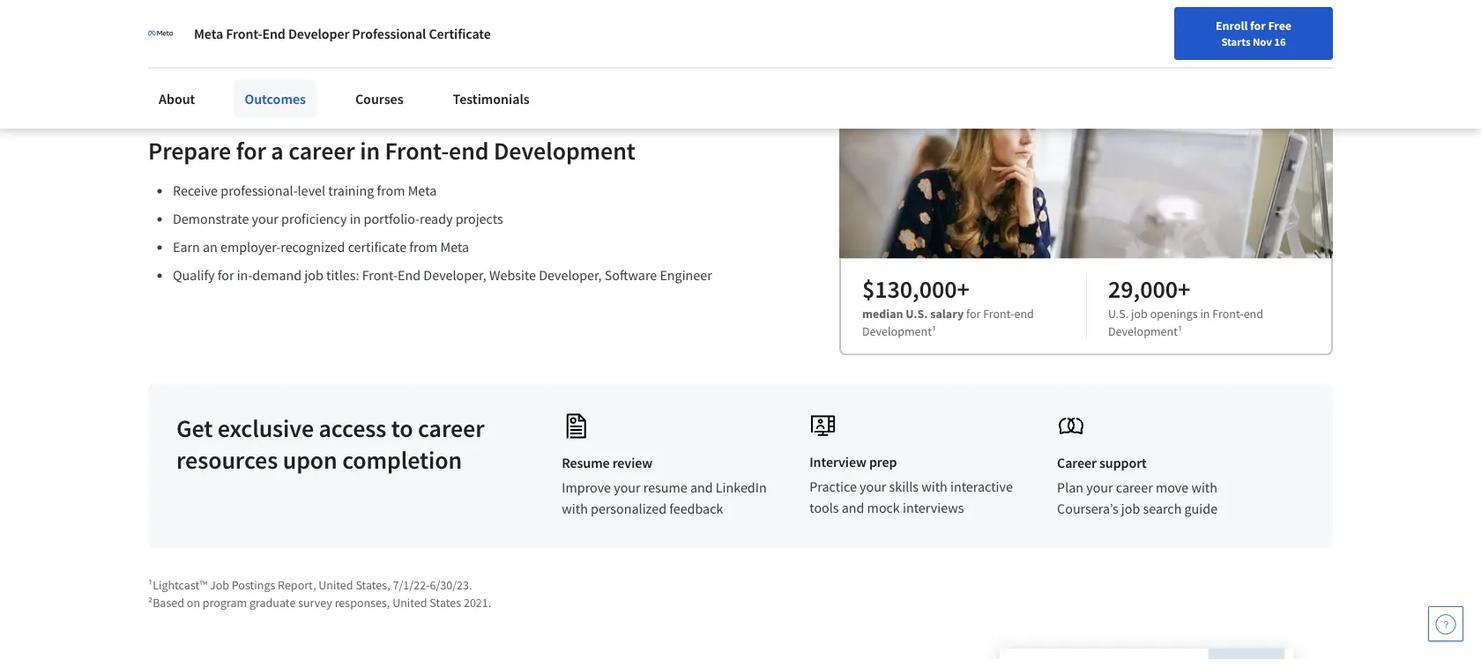 Task type: locate. For each thing, give the bounding box(es) containing it.
career down support
[[1116, 479, 1153, 497]]

1 horizontal spatial career
[[418, 413, 484, 443]]

testimonials link
[[442, 79, 540, 118]]

1 horizontal spatial and
[[842, 499, 864, 517]]

meta right meta image
[[194, 25, 223, 42]]

1 horizontal spatial developer,
[[539, 267, 602, 284]]

career inside career support plan your career move with coursera's job search guide
[[1116, 479, 1153, 497]]

your up mock
[[860, 478, 886, 496]]

move
[[1156, 479, 1189, 497]]

meta
[[194, 25, 223, 42], [408, 182, 437, 200], [440, 238, 469, 256]]

resume
[[562, 454, 610, 472]]

job down 29,000 on the right top of the page
[[1131, 305, 1148, 321]]

career inside get exclusive access to career resources upon completion
[[418, 413, 484, 443]]

1 vertical spatial career
[[418, 413, 484, 443]]

from down ready on the left top
[[409, 238, 438, 256]]

states
[[430, 595, 461, 610]]

help center image
[[1435, 614, 1456, 635]]

2 vertical spatial meta
[[440, 238, 469, 256]]

level
[[298, 182, 325, 200]]

upon
[[283, 444, 337, 475]]

0 horizontal spatial developer,
[[423, 267, 486, 284]]

developer,
[[423, 267, 486, 284], [539, 267, 602, 284]]

qualify
[[173, 267, 215, 284]]

in down training
[[350, 210, 361, 228]]

your inside interview prep practice your skills with interactive tools and mock interviews
[[860, 478, 886, 496]]

starts
[[1221, 34, 1251, 48]]

with
[[921, 478, 948, 496], [1191, 479, 1217, 497], [562, 500, 588, 518]]

exclusive
[[218, 413, 314, 443]]

¹ down the salary
[[932, 323, 936, 339]]

for inside for front-end development
[[966, 305, 981, 321]]

for
[[1250, 18, 1266, 34], [236, 135, 266, 166], [218, 267, 234, 284], [966, 305, 981, 321]]

1 horizontal spatial end
[[1014, 305, 1034, 321]]

front- right the salary
[[983, 305, 1014, 321]]

1 horizontal spatial united
[[392, 595, 427, 610]]

0 vertical spatial meta
[[194, 25, 223, 42]]

1 + from the left
[[957, 273, 970, 304]]

career
[[288, 135, 355, 166], [418, 413, 484, 443], [1116, 479, 1153, 497]]

end
[[449, 135, 489, 166], [1014, 305, 1034, 321], [1244, 305, 1263, 321]]

front-
[[226, 25, 262, 42], [385, 135, 449, 166], [362, 267, 398, 284], [983, 305, 1014, 321], [1212, 305, 1244, 321]]

career up level
[[288, 135, 355, 166]]

1 horizontal spatial with
[[921, 478, 948, 496]]

with inside resume review improve your resume and linkedin with personalized feedback
[[562, 500, 588, 518]]

u.s. down $130,000 on the right top of page
[[906, 305, 928, 321]]

united down 7/1/22- at the left bottom of the page
[[392, 595, 427, 610]]

with down improve
[[562, 500, 588, 518]]

for for enroll
[[1250, 18, 1266, 34]]

2 horizontal spatial with
[[1191, 479, 1217, 497]]

nov
[[1253, 34, 1272, 48]]

training
[[328, 182, 374, 200]]

developer, left website
[[423, 267, 486, 284]]

0 vertical spatial and
[[690, 479, 713, 497]]

1 u.s. from the left
[[906, 305, 928, 321]]

front- down certificate
[[362, 267, 398, 284]]

1 horizontal spatial from
[[409, 238, 438, 256]]

0 horizontal spatial u.s.
[[906, 305, 928, 321]]

your up personalized
[[614, 479, 641, 497]]

0 horizontal spatial and
[[690, 479, 713, 497]]

$130,000
[[862, 273, 957, 304]]

improve
[[562, 479, 611, 497]]

0 horizontal spatial +
[[957, 273, 970, 304]]

portfolio-
[[364, 210, 420, 228]]

+ inside $130,000 + median u.s. salary
[[957, 273, 970, 304]]

for left in-
[[218, 267, 234, 284]]

2 vertical spatial in
[[1200, 305, 1210, 321]]

end down testimonials link
[[449, 135, 489, 166]]

0 horizontal spatial with
[[562, 500, 588, 518]]

show notifications image
[[1243, 22, 1264, 43]]

and right tools
[[842, 499, 864, 517]]

demonstrate your proficiency in portfolio-ready projects
[[173, 210, 503, 228]]

end right the salary
[[1014, 305, 1034, 321]]

end right openings
[[1244, 305, 1263, 321]]

interview
[[809, 454, 866, 471]]

with up guide
[[1191, 479, 1217, 497]]

your inside resume review improve your resume and linkedin with personalized feedback
[[614, 479, 641, 497]]

+ up openings
[[1178, 273, 1190, 304]]

interactive
[[950, 478, 1013, 496]]

mock
[[867, 499, 900, 517]]

1 horizontal spatial +
[[1178, 273, 1190, 304]]

united up survey
[[318, 577, 353, 593]]

end down certificate
[[398, 267, 421, 284]]

1 vertical spatial end
[[398, 267, 421, 284]]

end left the developer
[[262, 25, 285, 42]]

engineer
[[660, 267, 712, 284]]

program
[[203, 595, 247, 610]]

1 horizontal spatial end
[[398, 267, 421, 284]]

+
[[957, 273, 970, 304], [1178, 273, 1190, 304]]

coursera career certificate image
[[1000, 649, 1293, 659]]

+ for $130,000
[[957, 273, 970, 304]]

and
[[690, 479, 713, 497], [842, 499, 864, 517]]

and up the 'feedback'
[[690, 479, 713, 497]]

1 developer, from the left
[[423, 267, 486, 284]]

support
[[1099, 454, 1147, 472]]

courses
[[355, 90, 403, 108]]

developer, right website
[[539, 267, 602, 284]]

enroll
[[1216, 18, 1248, 34]]

ready
[[420, 210, 453, 228]]

resume review improve your resume and linkedin with personalized feedback
[[562, 454, 767, 518]]

meta up ready on the left top
[[408, 182, 437, 200]]

united
[[318, 577, 353, 593], [392, 595, 427, 610]]

2 horizontal spatial development
[[1108, 323, 1178, 339]]

earn
[[173, 238, 200, 256]]

0 vertical spatial from
[[377, 182, 405, 200]]

prepare
[[148, 135, 231, 166]]

your inside career support plan your career move with coursera's job search guide
[[1086, 479, 1113, 497]]

1 horizontal spatial meta
[[408, 182, 437, 200]]

front- right openings
[[1212, 305, 1244, 321]]

with inside career support plan your career move with coursera's job search guide
[[1191, 479, 1217, 497]]

29,000
[[1108, 273, 1178, 304]]

1 vertical spatial and
[[842, 499, 864, 517]]

english
[[1143, 20, 1186, 37]]

proficiency
[[281, 210, 347, 228]]

2 ¹ from the left
[[1178, 323, 1182, 339]]

job down recognized
[[304, 267, 323, 284]]

in
[[360, 135, 380, 166], [350, 210, 361, 228], [1200, 305, 1210, 321]]

1 ¹ from the left
[[932, 323, 936, 339]]

2 u.s. from the left
[[1108, 305, 1129, 321]]

job
[[210, 577, 229, 593]]

employer-
[[220, 238, 281, 256]]

end inside for front-end development
[[1014, 305, 1034, 321]]

1 horizontal spatial development
[[862, 323, 932, 339]]

0 horizontal spatial meta
[[194, 25, 223, 42]]

for inside enroll for free starts nov 16
[[1250, 18, 1266, 34]]

2 horizontal spatial career
[[1116, 479, 1153, 497]]

practice
[[809, 478, 857, 496]]

+ inside the 29,000 + u.s. job openings in front-end development
[[1178, 273, 1190, 304]]

0 horizontal spatial from
[[377, 182, 405, 200]]

2 + from the left
[[1178, 273, 1190, 304]]

¹ down openings
[[1178, 323, 1182, 339]]

with up interviews
[[921, 478, 948, 496]]

demonstrate
[[173, 210, 249, 228]]

testimonials
[[453, 90, 530, 108]]

0 horizontal spatial ¹
[[932, 323, 936, 339]]

in right openings
[[1200, 305, 1210, 321]]

1 horizontal spatial u.s.
[[1108, 305, 1129, 321]]

for up nov
[[1250, 18, 1266, 34]]

u.s. down 29,000 on the right top of the page
[[1108, 305, 1129, 321]]

for left a
[[236, 135, 266, 166]]

a
[[271, 135, 284, 166]]

None search field
[[251, 11, 674, 46]]

your up "coursera's"
[[1086, 479, 1113, 497]]

1 vertical spatial in
[[350, 210, 361, 228]]

1 horizontal spatial ¹
[[1178, 323, 1182, 339]]

report,
[[278, 577, 316, 593]]

for for qualify
[[218, 267, 234, 284]]

in inside the 29,000 + u.s. job openings in front-end development
[[1200, 305, 1210, 321]]

2 vertical spatial career
[[1116, 479, 1153, 497]]

meta front-end developer professional certificate
[[194, 25, 491, 42]]

in up training
[[360, 135, 380, 166]]

0 horizontal spatial career
[[288, 135, 355, 166]]

for right the salary
[[966, 305, 981, 321]]

linkedin
[[716, 479, 767, 497]]

u.s.
[[906, 305, 928, 321], [1108, 305, 1129, 321]]

0 vertical spatial end
[[262, 25, 285, 42]]

0 vertical spatial united
[[318, 577, 353, 593]]

job
[[304, 267, 323, 284], [1131, 305, 1148, 321], [1121, 500, 1140, 518]]

2 vertical spatial job
[[1121, 500, 1140, 518]]

+ up the salary
[[957, 273, 970, 304]]

career for plan
[[1116, 479, 1153, 497]]

meta up the qualify for in-demand job titles: front-end developer, website developer, software engineer
[[440, 238, 469, 256]]

job left search
[[1121, 500, 1140, 518]]

postings
[[232, 577, 275, 593]]

get
[[176, 413, 213, 443]]

about
[[159, 90, 195, 108]]

guide
[[1184, 500, 1218, 518]]

from
[[377, 182, 405, 200], [409, 238, 438, 256]]

software
[[605, 267, 657, 284]]

2 horizontal spatial meta
[[440, 238, 469, 256]]

about link
[[148, 79, 206, 118]]

job inside career support plan your career move with coursera's job search guide
[[1121, 500, 1140, 518]]

career right to
[[418, 413, 484, 443]]

2 horizontal spatial end
[[1244, 305, 1263, 321]]

career support plan your career move with coursera's job search guide
[[1057, 454, 1218, 518]]

from up portfolio-
[[377, 182, 405, 200]]

$130,000 + median u.s. salary
[[862, 273, 970, 321]]

0 horizontal spatial development
[[494, 135, 635, 166]]

1 vertical spatial job
[[1131, 305, 1148, 321]]



Task type: vqa. For each thing, say whether or not it's contained in the screenshot.
in to the bottom
yes



Task type: describe. For each thing, give the bounding box(es) containing it.
for front-end development
[[862, 305, 1034, 339]]

your down professional-
[[252, 210, 279, 228]]

development inside the 29,000 + u.s. job openings in front-end development
[[1108, 323, 1178, 339]]

end inside the 29,000 + u.s. job openings in front-end development
[[1244, 305, 1263, 321]]

meta image
[[148, 21, 173, 46]]

certificate
[[429, 25, 491, 42]]

access
[[319, 413, 386, 443]]

for for prepare
[[236, 135, 266, 166]]

professional
[[352, 25, 426, 42]]

outcomes
[[245, 90, 306, 108]]

16
[[1274, 34, 1286, 48]]

0 vertical spatial job
[[304, 267, 323, 284]]

front- inside for front-end development
[[983, 305, 1014, 321]]

and inside resume review improve your resume and linkedin with personalized feedback
[[690, 479, 713, 497]]

0 horizontal spatial united
[[318, 577, 353, 593]]

qualify for in-demand job titles: front-end developer, website developer, software engineer
[[173, 267, 712, 284]]

u.s. inside $130,000 + median u.s. salary
[[906, 305, 928, 321]]

responses,
[[335, 595, 390, 610]]

your for career support plan your career move with coursera's job search guide
[[1086, 479, 1113, 497]]

personalized
[[591, 500, 667, 518]]

²based
[[148, 595, 184, 610]]

0 vertical spatial in
[[360, 135, 380, 166]]

+ for 29,000
[[1178, 273, 1190, 304]]

graduate
[[249, 595, 296, 610]]

receive
[[173, 182, 218, 200]]

career
[[1057, 454, 1097, 472]]

skills
[[889, 478, 919, 496]]

salary
[[930, 305, 964, 321]]

¹lightcast™
[[148, 577, 207, 593]]

job inside the 29,000 + u.s. job openings in front-end development
[[1131, 305, 1148, 321]]

1 vertical spatial from
[[409, 238, 438, 256]]

earn an employer-recognized certificate from meta
[[173, 238, 469, 256]]

review
[[612, 454, 653, 472]]

projects
[[456, 210, 503, 228]]

survey
[[298, 595, 332, 610]]

2 developer, from the left
[[539, 267, 602, 284]]

1 vertical spatial meta
[[408, 182, 437, 200]]

front- inside the 29,000 + u.s. job openings in front-end development
[[1212, 305, 1244, 321]]

certificate
[[348, 238, 407, 256]]

recognized
[[281, 238, 345, 256]]

¹lightcast™ job postings report, united states, 7/1/22-6/30/23. ²based on program graduate survey responses, united states 2021.
[[148, 577, 491, 610]]

development inside for front-end development
[[862, 323, 932, 339]]

website
[[489, 267, 536, 284]]

enroll for free starts nov 16
[[1216, 18, 1292, 48]]

your for interview prep practice your skills with interactive tools and mock interviews
[[860, 478, 886, 496]]

2021.
[[464, 595, 491, 610]]

7/1/22-
[[393, 577, 430, 593]]

tools
[[809, 499, 839, 517]]

completion
[[342, 444, 462, 475]]

states,
[[356, 577, 390, 593]]

coursera's
[[1057, 500, 1118, 518]]

career for access
[[418, 413, 484, 443]]

get exclusive access to career resources upon completion
[[176, 413, 484, 475]]

your for resume review improve your resume and linkedin with personalized feedback
[[614, 479, 641, 497]]

interview prep practice your skills with interactive tools and mock interviews
[[809, 454, 1013, 517]]

prep
[[869, 454, 897, 471]]

with inside interview prep practice your skills with interactive tools and mock interviews
[[921, 478, 948, 496]]

1 vertical spatial united
[[392, 595, 427, 610]]

to
[[391, 413, 413, 443]]

free
[[1268, 18, 1292, 34]]

outcomes link
[[234, 79, 316, 118]]

¹ for $130,000
[[932, 323, 936, 339]]

receive professional-level training from meta
[[173, 182, 437, 200]]

an
[[203, 238, 218, 256]]

demand
[[252, 267, 302, 284]]

search
[[1143, 500, 1182, 518]]

professional-
[[221, 182, 298, 200]]

0 horizontal spatial end
[[262, 25, 285, 42]]

prepare for a career in front-end development
[[148, 135, 635, 166]]

developer
[[288, 25, 349, 42]]

on
[[187, 595, 200, 610]]

u.s. inside the 29,000 + u.s. job openings in front-end development
[[1108, 305, 1129, 321]]

titles:
[[326, 267, 359, 284]]

0 horizontal spatial end
[[449, 135, 489, 166]]

front- down courses
[[385, 135, 449, 166]]

front- up the outcomes on the top left of page
[[226, 25, 262, 42]]

feedback
[[669, 500, 723, 518]]

in-
[[237, 267, 252, 284]]

¹ for 29,000
[[1178, 323, 1182, 339]]

plan
[[1057, 479, 1084, 497]]

6/30/23.
[[430, 577, 472, 593]]

and inside interview prep practice your skills with interactive tools and mock interviews
[[842, 499, 864, 517]]

english button
[[1111, 0, 1217, 57]]

median
[[862, 305, 903, 321]]

courses link
[[345, 79, 414, 118]]

resume
[[643, 479, 687, 497]]

0 vertical spatial career
[[288, 135, 355, 166]]

29,000 + u.s. job openings in front-end development
[[1108, 273, 1263, 339]]

openings
[[1150, 305, 1198, 321]]

resources
[[176, 444, 278, 475]]

interviews
[[903, 499, 964, 517]]



